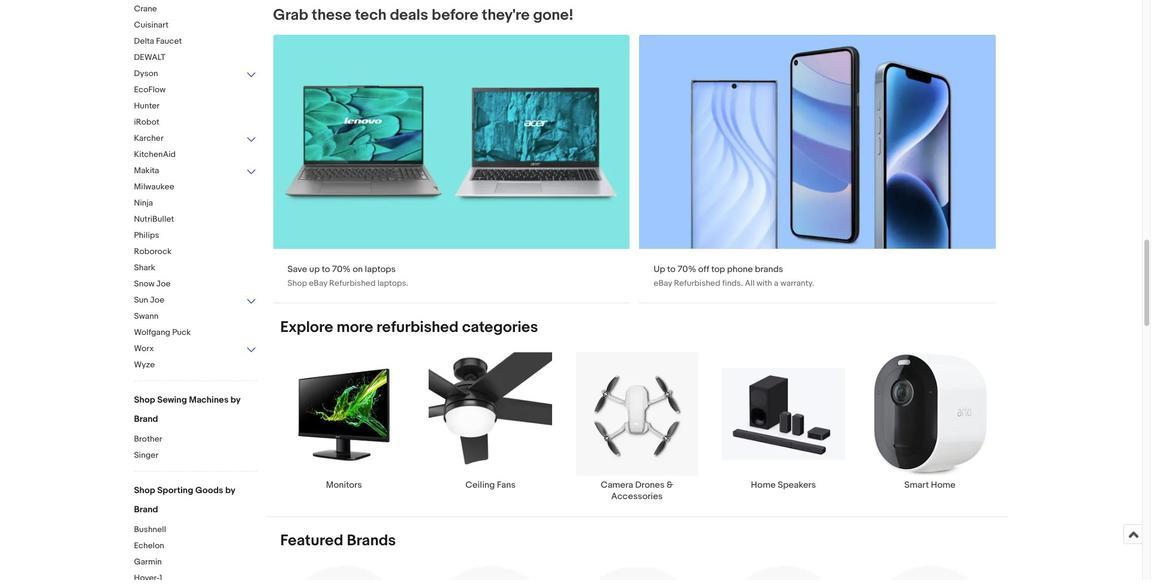 Task type: locate. For each thing, give the bounding box(es) containing it.
swann link
[[134, 311, 257, 323]]

ebay inside up to 70% off top phone brands ebay refurbished finds. all with a warranty.
[[654, 278, 672, 289]]

shop for shop sewing machines by brand
[[134, 395, 155, 406]]

wolfgang
[[134, 327, 170, 338]]

by for shop sewing machines by brand
[[231, 395, 240, 406]]

snow
[[134, 279, 155, 289]]

smart home
[[904, 479, 956, 491]]

1 horizontal spatial to
[[667, 264, 676, 275]]

0 vertical spatial shop
[[287, 278, 307, 289]]

0 vertical spatial list
[[266, 352, 1008, 517]]

1 vertical spatial joe
[[150, 295, 164, 305]]

2 list from the top
[[266, 565, 1008, 580]]

a
[[774, 278, 779, 289]]

singer link
[[134, 450, 257, 462]]

makita button
[[134, 165, 257, 177]]

shop
[[287, 278, 307, 289], [134, 395, 155, 406], [134, 485, 155, 496]]

refurbished down off
[[674, 278, 720, 289]]

None text field
[[273, 35, 630, 303]]

2 70% from the left
[[678, 264, 696, 275]]

accessories
[[611, 491, 663, 502]]

delta
[[134, 36, 154, 46]]

brand inside shop sewing machines by brand
[[134, 414, 158, 425]]

hunter link
[[134, 101, 257, 112]]

brand inside shop sporting goods by brand
[[134, 504, 158, 516]]

sun
[[134, 295, 148, 305]]

by right machines
[[231, 395, 240, 406]]

2 vertical spatial shop
[[134, 485, 155, 496]]

roborock
[[134, 246, 172, 257]]

&
[[667, 479, 673, 491]]

joe right snow
[[156, 279, 171, 289]]

laptops
[[365, 264, 396, 275]]

2 ebay from the left
[[654, 278, 672, 289]]

nutribullet link
[[134, 214, 257, 225]]

shop inside shop sporting goods by brand
[[134, 485, 155, 496]]

featured brands
[[280, 532, 396, 550]]

shop inside shop sewing machines by brand
[[134, 395, 155, 406]]

up
[[654, 264, 665, 275]]

milwaukee link
[[134, 182, 257, 193]]

0 vertical spatial brand
[[134, 414, 158, 425]]

shop down the save at the left of page
[[287, 278, 307, 289]]

70% left "on"
[[332, 264, 351, 275]]

kitchenaid link
[[134, 149, 257, 161]]

refurbished down "on"
[[329, 278, 376, 289]]

1 vertical spatial brand
[[134, 504, 158, 516]]

1 to from the left
[[322, 264, 330, 275]]

1 refurbished from the left
[[329, 278, 376, 289]]

by
[[231, 395, 240, 406], [225, 485, 235, 496]]

joe
[[156, 279, 171, 289], [150, 295, 164, 305]]

monitors link
[[271, 352, 417, 491]]

none text field containing save up to 70% on laptops
[[273, 35, 630, 303]]

to inside up to 70% off top phone brands ebay refurbished finds. all with a warranty.
[[667, 264, 676, 275]]

karcher button
[[134, 133, 257, 144]]

0 vertical spatial by
[[231, 395, 240, 406]]

nutribullet
[[134, 214, 174, 224]]

brand
[[134, 414, 158, 425], [134, 504, 158, 516]]

0 horizontal spatial ebay
[[309, 278, 327, 289]]

brand for shop sewing machines by brand
[[134, 414, 158, 425]]

home
[[751, 479, 776, 491], [931, 479, 956, 491]]

0 horizontal spatial home
[[751, 479, 776, 491]]

hunter
[[134, 101, 160, 111]]

brand up brother
[[134, 414, 158, 425]]

garmin
[[134, 557, 162, 567]]

1 ebay from the left
[[309, 278, 327, 289]]

1 vertical spatial list
[[266, 565, 1008, 580]]

ebay
[[309, 278, 327, 289], [654, 278, 672, 289]]

singer
[[134, 450, 158, 460]]

list
[[266, 352, 1008, 517], [266, 565, 1008, 580]]

shop sporting goods by brand
[[134, 485, 235, 516]]

1 horizontal spatial home
[[931, 479, 956, 491]]

wyze
[[134, 360, 155, 370]]

up to 70% off top phone brands ebay refurbished finds. all with a warranty.
[[654, 264, 814, 289]]

by inside shop sporting goods by brand
[[225, 485, 235, 496]]

joe right sun
[[150, 295, 164, 305]]

1 horizontal spatial ebay
[[654, 278, 672, 289]]

0 horizontal spatial to
[[322, 264, 330, 275]]

2 refurbished from the left
[[674, 278, 720, 289]]

ebay inside the save up to 70% on laptops shop ebay refurbished laptops.
[[309, 278, 327, 289]]

shop sewing machines by brand
[[134, 395, 240, 425]]

None text field
[[639, 35, 996, 303]]

refurbished inside up to 70% off top phone brands ebay refurbished finds. all with a warranty.
[[674, 278, 720, 289]]

camera
[[601, 479, 633, 491]]

home right smart
[[931, 479, 956, 491]]

tech
[[355, 6, 387, 25]]

list for explore more refurbished categories
[[266, 352, 1008, 517]]

0 horizontal spatial 70%
[[332, 264, 351, 275]]

1 70% from the left
[[332, 264, 351, 275]]

crane
[[134, 4, 157, 14]]

2 to from the left
[[667, 264, 676, 275]]

1 vertical spatial shop
[[134, 395, 155, 406]]

shop left the sporting
[[134, 485, 155, 496]]

ecoflow
[[134, 85, 166, 95]]

70% left off
[[678, 264, 696, 275]]

irobot
[[134, 117, 159, 127]]

by for shop sporting goods by brand
[[225, 485, 235, 496]]

refurbished
[[377, 319, 459, 337]]

home left speakers
[[751, 479, 776, 491]]

save up to 70% on laptops shop ebay refurbished laptops.
[[287, 264, 408, 289]]

1 brand from the top
[[134, 414, 158, 425]]

2 brand from the top
[[134, 504, 158, 516]]

1 horizontal spatial refurbished
[[674, 278, 720, 289]]

shop left the sewing
[[134, 395, 155, 406]]

shop inside the save up to 70% on laptops shop ebay refurbished laptops.
[[287, 278, 307, 289]]

off
[[698, 264, 709, 275]]

brands
[[347, 532, 396, 550]]

machines
[[189, 395, 229, 406]]

ecoflow link
[[134, 85, 257, 96]]

70% inside up to 70% off top phone brands ebay refurbished finds. all with a warranty.
[[678, 264, 696, 275]]

0 horizontal spatial refurbished
[[329, 278, 376, 289]]

refurbished inside the save up to 70% on laptops shop ebay refurbished laptops.
[[329, 278, 376, 289]]

to inside the save up to 70% on laptops shop ebay refurbished laptops.
[[322, 264, 330, 275]]

roborock link
[[134, 246, 257, 258]]

camera drones & accessories link
[[564, 352, 710, 502]]

1 horizontal spatial 70%
[[678, 264, 696, 275]]

by right goods at the bottom
[[225, 485, 235, 496]]

shop for shop sporting goods by brand
[[134, 485, 155, 496]]

refurbished
[[329, 278, 376, 289], [674, 278, 720, 289]]

list containing monitors
[[266, 352, 1008, 517]]

brands
[[755, 264, 783, 275]]

before
[[432, 6, 478, 25]]

speakers
[[778, 479, 816, 491]]

brand up bushnell
[[134, 504, 158, 516]]

1 vertical spatial by
[[225, 485, 235, 496]]

1 list from the top
[[266, 352, 1008, 517]]

crane cuisinart delta faucet dewalt dyson ecoflow hunter irobot karcher kitchenaid makita milwaukee ninja nutribullet philips roborock shark snow joe sun joe swann wolfgang puck worx wyze
[[134, 4, 191, 370]]

by inside shop sewing machines by brand
[[231, 395, 240, 406]]

70%
[[332, 264, 351, 275], [678, 264, 696, 275]]



Task type: vqa. For each thing, say whether or not it's contained in the screenshot.
70% Refurbished
yes



Task type: describe. For each thing, give the bounding box(es) containing it.
brother singer
[[134, 434, 162, 460]]

cuisinart
[[134, 20, 169, 30]]

finds.
[[722, 278, 743, 289]]

wyze link
[[134, 360, 257, 371]]

garmin link
[[134, 557, 257, 568]]

save
[[287, 264, 307, 275]]

crane link
[[134, 4, 257, 15]]

70% inside the save up to 70% on laptops shop ebay refurbished laptops.
[[332, 264, 351, 275]]

they're
[[482, 6, 530, 25]]

drones
[[635, 479, 665, 491]]

milwaukee
[[134, 182, 174, 192]]

ninja link
[[134, 198, 257, 209]]

snow joe link
[[134, 279, 257, 290]]

brother link
[[134, 434, 257, 445]]

sun joe button
[[134, 295, 257, 306]]

brother
[[134, 434, 162, 444]]

shark link
[[134, 263, 257, 274]]

sewing
[[157, 395, 187, 406]]

2 home from the left
[[931, 479, 956, 491]]

explore
[[280, 319, 333, 337]]

laptops.
[[378, 278, 408, 289]]

these
[[312, 6, 352, 25]]

top
[[711, 264, 725, 275]]

all
[[745, 278, 755, 289]]

worx button
[[134, 344, 257, 355]]

none text field containing up to 70% off top phone brands
[[639, 35, 996, 303]]

faucet
[[156, 36, 182, 46]]

featured
[[280, 532, 343, 550]]

list for featured brands
[[266, 565, 1008, 580]]

irobot link
[[134, 117, 257, 128]]

deals
[[390, 6, 428, 25]]

home speakers
[[751, 479, 816, 491]]

explore more refurbished categories
[[280, 319, 538, 337]]

ceiling fans
[[465, 479, 516, 491]]

shark
[[134, 263, 155, 273]]

monitors
[[326, 479, 362, 491]]

up
[[309, 264, 320, 275]]

0 vertical spatial joe
[[156, 279, 171, 289]]

wolfgang puck link
[[134, 327, 257, 339]]

fans
[[497, 479, 516, 491]]

on
[[353, 264, 363, 275]]

ceiling fans link
[[417, 352, 564, 491]]

warranty.
[[780, 278, 814, 289]]

phone
[[727, 264, 753, 275]]

gone!
[[533, 6, 574, 25]]

home speakers link
[[710, 352, 857, 491]]

brand for shop sporting goods by brand
[[134, 504, 158, 516]]

ebay for up
[[309, 278, 327, 289]]

philips link
[[134, 230, 257, 242]]

smart
[[904, 479, 929, 491]]

more
[[337, 319, 373, 337]]

dewalt
[[134, 52, 165, 62]]

echelon link
[[134, 541, 257, 552]]

worx
[[134, 344, 154, 354]]

cuisinart link
[[134, 20, 257, 31]]

sporting
[[157, 485, 193, 496]]

goods
[[195, 485, 223, 496]]

ebay for to
[[654, 278, 672, 289]]

philips
[[134, 230, 159, 240]]

kitchenaid
[[134, 149, 176, 159]]

swann
[[134, 311, 159, 321]]

categories
[[462, 319, 538, 337]]

makita
[[134, 165, 159, 176]]

refurbished for off
[[674, 278, 720, 289]]

1 home from the left
[[751, 479, 776, 491]]

dewalt link
[[134, 52, 257, 64]]

puck
[[172, 327, 191, 338]]

with
[[757, 278, 772, 289]]

refurbished for 70%
[[329, 278, 376, 289]]

ceiling
[[465, 479, 495, 491]]

bushnell link
[[134, 525, 257, 536]]

bushnell
[[134, 525, 166, 535]]

dyson button
[[134, 68, 257, 80]]

bushnell echelon garmin
[[134, 525, 166, 567]]

echelon
[[134, 541, 164, 551]]

delta faucet link
[[134, 36, 257, 47]]

dyson
[[134, 68, 158, 79]]

smart home link
[[857, 352, 1003, 491]]



